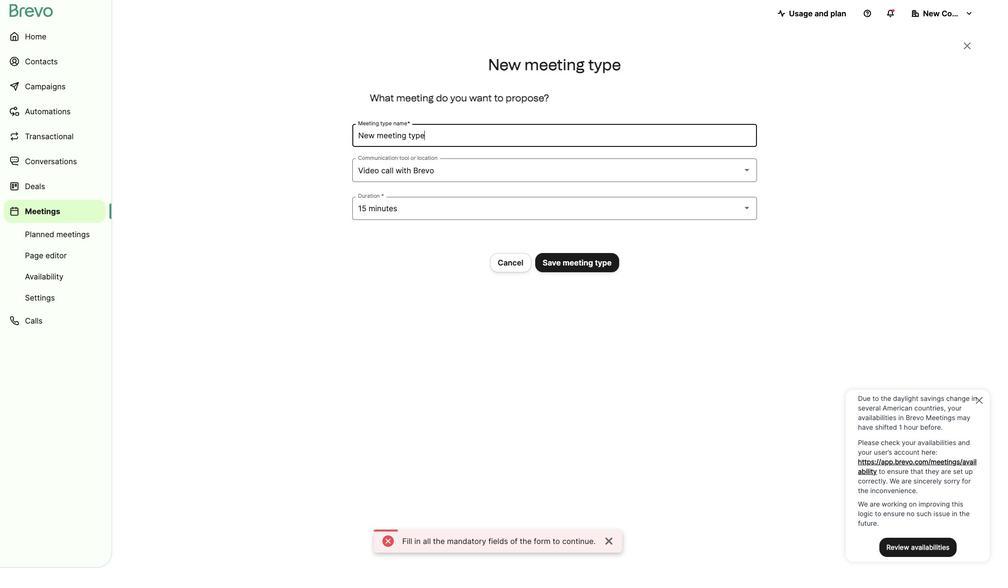 Task type: describe. For each thing, give the bounding box(es) containing it.
plan
[[831, 9, 847, 18]]

new company
[[923, 9, 977, 18]]

Video call with Brevo field
[[358, 164, 751, 176]]

want
[[469, 92, 492, 104]]

fill
[[402, 536, 412, 546]]

usage and plan
[[789, 9, 847, 18]]

planned meetings
[[25, 230, 90, 239]]

meetings
[[25, 206, 60, 216]]

what meeting do you want to propose?
[[370, 92, 549, 104]]

availability
[[25, 272, 63, 281]]

1 vertical spatial to
[[553, 536, 560, 546]]

settings
[[25, 293, 55, 303]]

fields
[[489, 536, 508, 546]]

notification timer progress bar
[[374, 530, 397, 532]]

calls
[[25, 316, 43, 326]]

planned
[[25, 230, 54, 239]]

video call with brevo
[[358, 165, 434, 175]]

15 minutes field
[[358, 203, 751, 214]]

save
[[543, 258, 561, 267]]

automations
[[25, 107, 71, 116]]

save meeting type
[[543, 258, 612, 267]]

home
[[25, 32, 46, 41]]

propose?
[[506, 92, 549, 104]]

settings link
[[4, 288, 106, 307]]

deals link
[[4, 175, 106, 198]]

form
[[534, 536, 551, 546]]

0 vertical spatial to
[[494, 92, 504, 104]]

automations link
[[4, 100, 106, 123]]

home link
[[4, 25, 106, 48]]

brevo
[[413, 165, 434, 175]]

new company button
[[904, 4, 981, 23]]

1 the from the left
[[433, 536, 445, 546]]

video
[[358, 165, 379, 175]]



Task type: vqa. For each thing, say whether or not it's contained in the screenshot.
Contact
no



Task type: locate. For each thing, give the bounding box(es) containing it.
campaigns
[[25, 82, 66, 91]]

deals
[[25, 182, 45, 191]]

calls link
[[4, 309, 106, 332]]

contacts link
[[4, 50, 106, 73]]

Meeting type name* text field
[[358, 130, 751, 141]]

15 minutes
[[358, 203, 397, 213]]

new meeting type
[[488, 56, 621, 74]]

usage
[[789, 9, 813, 18]]

transactional
[[25, 132, 74, 141]]

planned meetings link
[[4, 225, 106, 244]]

0 horizontal spatial to
[[494, 92, 504, 104]]

of
[[510, 536, 518, 546]]

2 the from the left
[[520, 536, 532, 546]]

contacts
[[25, 57, 58, 66]]

1 vertical spatial type
[[595, 258, 612, 267]]

new up propose?
[[488, 56, 521, 74]]

0 vertical spatial meeting
[[525, 56, 585, 74]]

cancel button
[[490, 253, 531, 272]]

mandatory
[[447, 536, 486, 546]]

type inside button
[[595, 258, 612, 267]]

cancel
[[498, 258, 524, 267]]

1 vertical spatial new
[[488, 56, 521, 74]]

0 vertical spatial new
[[923, 9, 940, 18]]

editor
[[45, 251, 67, 260]]

1 horizontal spatial the
[[520, 536, 532, 546]]

new left company
[[923, 9, 940, 18]]

0 vertical spatial type
[[588, 56, 621, 74]]

the
[[433, 536, 445, 546], [520, 536, 532, 546]]

meeting for save
[[563, 258, 593, 267]]

usage and plan button
[[770, 4, 854, 23]]

with
[[396, 165, 411, 175]]

1 horizontal spatial new
[[923, 9, 940, 18]]

meeting inside button
[[563, 258, 593, 267]]

transactional link
[[4, 125, 106, 148]]

fill in all the mandatory fields of the form to continue.
[[402, 536, 596, 546]]

and
[[815, 9, 829, 18]]

to
[[494, 92, 504, 104], [553, 536, 560, 546]]

all
[[423, 536, 431, 546]]

meeting left do
[[396, 92, 434, 104]]

type for new meeting type
[[588, 56, 621, 74]]

page editor link
[[4, 246, 106, 265]]

1 horizontal spatial to
[[553, 536, 560, 546]]

you
[[450, 92, 467, 104]]

campaigns link
[[4, 75, 106, 98]]

what
[[370, 92, 394, 104]]

type
[[588, 56, 621, 74], [595, 258, 612, 267]]

minutes
[[369, 203, 397, 213]]

2 vertical spatial meeting
[[563, 258, 593, 267]]

1 vertical spatial meeting
[[396, 92, 434, 104]]

conversations link
[[4, 150, 106, 173]]

company
[[942, 9, 977, 18]]

to right form
[[553, 536, 560, 546]]

to right want
[[494, 92, 504, 104]]

new for new company
[[923, 9, 940, 18]]

continue.
[[562, 536, 596, 546]]

0 horizontal spatial the
[[433, 536, 445, 546]]

the right of
[[520, 536, 532, 546]]

meeting
[[525, 56, 585, 74], [396, 92, 434, 104], [563, 258, 593, 267]]

availability link
[[4, 267, 106, 286]]

meeting up propose?
[[525, 56, 585, 74]]

0 horizontal spatial new
[[488, 56, 521, 74]]

the right all at bottom left
[[433, 536, 445, 546]]

meeting for what
[[396, 92, 434, 104]]

new
[[923, 9, 940, 18], [488, 56, 521, 74]]

15
[[358, 203, 367, 213]]

page
[[25, 251, 43, 260]]

do
[[436, 92, 448, 104]]

call
[[381, 165, 394, 175]]

page editor
[[25, 251, 67, 260]]

conversations
[[25, 157, 77, 166]]

save meeting type button
[[535, 253, 620, 272]]

meetings link
[[4, 200, 106, 223]]

new for new meeting type
[[488, 56, 521, 74]]

meetings
[[56, 230, 90, 239]]

meeting right save
[[563, 258, 593, 267]]

meeting for new
[[525, 56, 585, 74]]

type for save meeting type
[[595, 258, 612, 267]]

new inside "button"
[[923, 9, 940, 18]]

in
[[415, 536, 421, 546]]



